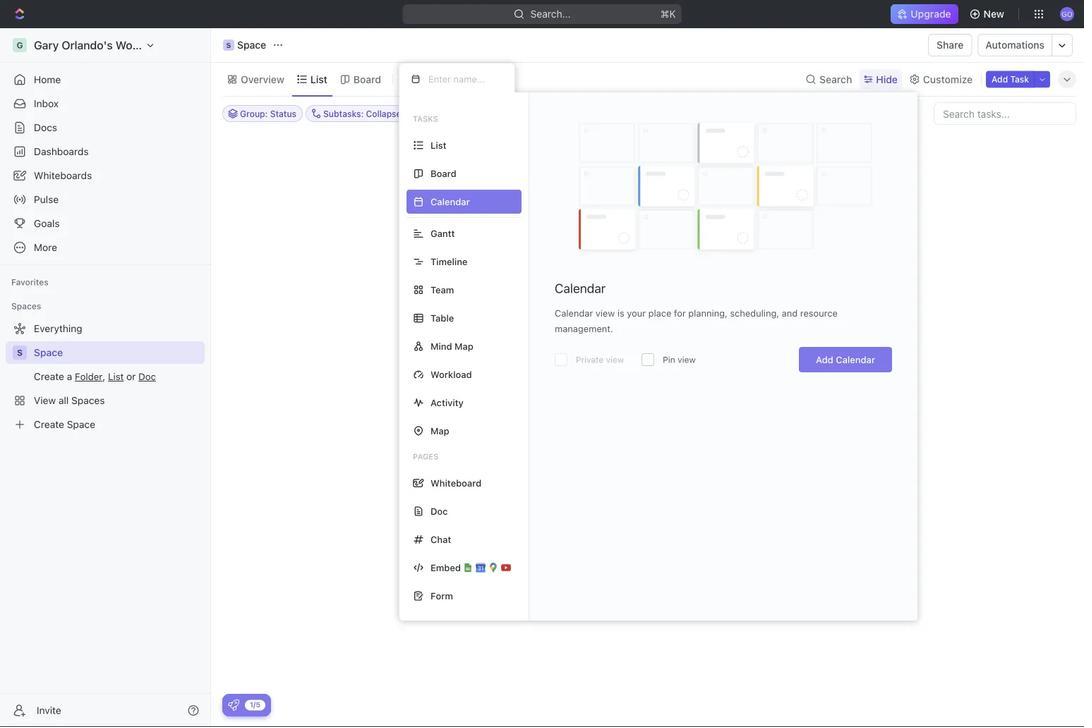 Task type: describe. For each thing, give the bounding box(es) containing it.
pin view
[[663, 355, 696, 365]]

search...
[[530, 8, 571, 20]]

s space
[[226, 39, 266, 51]]

started.
[[732, 417, 772, 431]]

table
[[431, 313, 454, 324]]

home
[[34, 74, 61, 85]]

Search tasks... text field
[[935, 103, 1076, 124]]

get
[[712, 417, 729, 431]]

scheduling,
[[730, 308, 779, 319]]

tasks
[[413, 114, 438, 124]]

goals link
[[6, 212, 205, 235]]

space for s space
[[237, 39, 266, 51]]

mind
[[431, 341, 452, 352]]

your
[[627, 308, 646, 319]]

⌘k
[[661, 8, 676, 20]]

sidebar navigation
[[0, 28, 211, 728]]

private view
[[576, 355, 624, 365]]

goals
[[34, 218, 60, 229]]

is for space
[[583, 417, 591, 431]]

2 horizontal spatial list
[[678, 417, 696, 431]]

view button
[[399, 70, 445, 89]]

doc
[[431, 506, 448, 517]]

add for add calendar
[[816, 355, 833, 365]]

view for private view
[[678, 355, 696, 365]]

space tree
[[6, 318, 205, 436]]

view
[[417, 73, 440, 85]]

new
[[984, 8, 1004, 20]]

calendar view is your place for planning, scheduling, and resource management.
[[555, 308, 838, 334]]

add for add task
[[992, 74, 1008, 84]]

Enter name... field
[[427, 73, 503, 85]]

overview link
[[238, 70, 284, 89]]

2 vertical spatial calendar
[[836, 355, 875, 365]]

whiteboard
[[431, 478, 482, 489]]

s for s space
[[226, 41, 231, 49]]

docs link
[[6, 116, 205, 139]]

calendar for calendar
[[555, 281, 606, 296]]

add task button
[[986, 71, 1035, 88]]

add calendar
[[816, 355, 875, 365]]

onboarding checklist button element
[[228, 700, 239, 711]]

inbox link
[[6, 92, 205, 115]]

a
[[669, 417, 675, 431]]

pin
[[663, 355, 675, 365]]

dashboards
[[34, 146, 89, 157]]

search
[[820, 73, 852, 85]]

place
[[648, 308, 671, 319]]

invite
[[37, 705, 61, 717]]

embed
[[431, 563, 461, 573]]

1 vertical spatial list
[[431, 140, 446, 151]]

1/5
[[250, 701, 260, 709]]

s for s
[[17, 348, 23, 358]]

onboarding checklist button image
[[228, 700, 239, 711]]

resource
[[800, 308, 838, 319]]

space for this space is empty. create a list to get started.
[[548, 417, 580, 431]]

and
[[782, 308, 798, 319]]

favorites
[[11, 277, 49, 287]]



Task type: vqa. For each thing, say whether or not it's contained in the screenshot.
Add in the button
yes



Task type: locate. For each thing, give the bounding box(es) containing it.
1 vertical spatial s
[[17, 348, 23, 358]]

add inside button
[[992, 74, 1008, 84]]

board link
[[351, 70, 381, 89]]

pages
[[413, 452, 439, 462]]

0 vertical spatial calendar
[[555, 281, 606, 296]]

timeline
[[431, 257, 468, 267]]

0 horizontal spatial add
[[816, 355, 833, 365]]

add
[[992, 74, 1008, 84], [816, 355, 833, 365]]

map
[[455, 341, 473, 352], [431, 426, 449, 437]]

space
[[237, 39, 266, 51], [34, 347, 63, 359], [548, 417, 580, 431]]

view
[[596, 308, 615, 319], [606, 355, 624, 365], [678, 355, 696, 365]]

1 horizontal spatial board
[[431, 168, 456, 179]]

1 horizontal spatial add
[[992, 74, 1008, 84]]

spaces
[[11, 301, 41, 311]]

space link
[[34, 342, 202, 364]]

1 vertical spatial add
[[816, 355, 833, 365]]

add left task
[[992, 74, 1008, 84]]

0 vertical spatial space, , element
[[223, 40, 234, 51]]

gantt
[[431, 228, 455, 239]]

planning,
[[688, 308, 728, 319]]

1 vertical spatial calendar
[[555, 308, 593, 319]]

this space is empty. create a list to get started.
[[524, 417, 772, 431]]

pulse link
[[6, 188, 205, 211]]

activity
[[431, 398, 464, 408]]

0 vertical spatial map
[[455, 341, 473, 352]]

space, , element
[[223, 40, 234, 51], [13, 346, 27, 360]]

map right mind
[[455, 341, 473, 352]]

0 horizontal spatial space
[[34, 347, 63, 359]]

space inside tree
[[34, 347, 63, 359]]

0 horizontal spatial list
[[310, 73, 327, 85]]

hide
[[876, 73, 898, 85]]

favorites button
[[6, 274, 54, 291]]

list
[[310, 73, 327, 85], [431, 140, 446, 151], [678, 417, 696, 431]]

space right 'this'
[[548, 417, 580, 431]]

automations button
[[979, 35, 1052, 56]]

2 vertical spatial space
[[548, 417, 580, 431]]

2 vertical spatial list
[[678, 417, 696, 431]]

whiteboards link
[[6, 164, 205, 187]]

calendar inside calendar view is your place for planning, scheduling, and resource management.
[[555, 308, 593, 319]]

0 horizontal spatial space, , element
[[13, 346, 27, 360]]

board
[[353, 73, 381, 85], [431, 168, 456, 179]]

list left board link at the top left
[[310, 73, 327, 85]]

is for view
[[618, 308, 624, 319]]

0 horizontal spatial board
[[353, 73, 381, 85]]

space down spaces
[[34, 347, 63, 359]]

s inside 's space'
[[226, 41, 231, 49]]

automations
[[986, 39, 1045, 51]]

management.
[[555, 324, 613, 334]]

s
[[226, 41, 231, 49], [17, 348, 23, 358]]

list right a
[[678, 417, 696, 431]]

this
[[524, 417, 545, 431]]

view button
[[399, 63, 445, 96]]

1 vertical spatial is
[[583, 417, 591, 431]]

map down "activity"
[[431, 426, 449, 437]]

dashboards link
[[6, 140, 205, 163]]

1 horizontal spatial s
[[226, 41, 231, 49]]

inbox
[[34, 98, 59, 109]]

task
[[1010, 74, 1029, 84]]

1 vertical spatial space, , element
[[13, 346, 27, 360]]

2 horizontal spatial space
[[548, 417, 580, 431]]

to
[[699, 417, 709, 431]]

customize
[[923, 73, 973, 85]]

view inside calendar view is your place for planning, scheduling, and resource management.
[[596, 308, 615, 319]]

0 vertical spatial s
[[226, 41, 231, 49]]

pulse
[[34, 194, 59, 205]]

new button
[[964, 3, 1013, 25]]

1 horizontal spatial space
[[237, 39, 266, 51]]

0 vertical spatial add
[[992, 74, 1008, 84]]

private
[[576, 355, 604, 365]]

space, , element inside space tree
[[13, 346, 27, 360]]

1 vertical spatial map
[[431, 426, 449, 437]]

docs
[[34, 122, 57, 133]]

chat
[[431, 535, 451, 545]]

for
[[674, 308, 686, 319]]

search button
[[801, 70, 856, 89]]

1 vertical spatial space
[[34, 347, 63, 359]]

overview
[[241, 73, 284, 85]]

list down tasks
[[431, 140, 446, 151]]

view right pin
[[678, 355, 696, 365]]

add task
[[992, 74, 1029, 84]]

s inside tree
[[17, 348, 23, 358]]

view right private
[[606, 355, 624, 365]]

board down tasks
[[431, 168, 456, 179]]

0 horizontal spatial map
[[431, 426, 449, 437]]

1 horizontal spatial space, , element
[[223, 40, 234, 51]]

is left your at the right of page
[[618, 308, 624, 319]]

calendar
[[555, 281, 606, 296], [555, 308, 593, 319], [836, 355, 875, 365]]

form
[[431, 591, 453, 602]]

create
[[632, 417, 666, 431]]

0 vertical spatial board
[[353, 73, 381, 85]]

is
[[618, 308, 624, 319], [583, 417, 591, 431]]

list link
[[308, 70, 327, 89]]

empty.
[[594, 417, 629, 431]]

hide button
[[859, 70, 902, 89]]

is left empty.
[[583, 417, 591, 431]]

board inside board link
[[353, 73, 381, 85]]

share
[[937, 39, 964, 51]]

is inside calendar view is your place for planning, scheduling, and resource management.
[[618, 308, 624, 319]]

0 vertical spatial is
[[618, 308, 624, 319]]

0 horizontal spatial is
[[583, 417, 591, 431]]

home link
[[6, 68, 205, 91]]

view for calendar
[[596, 308, 615, 319]]

team
[[431, 285, 454, 295]]

upgrade
[[911, 8, 951, 20]]

customize button
[[905, 70, 977, 89]]

space up overview link
[[237, 39, 266, 51]]

calendar for calendar view is your place for planning, scheduling, and resource management.
[[555, 308, 593, 319]]

1 horizontal spatial is
[[618, 308, 624, 319]]

view up the management.
[[596, 308, 615, 319]]

1 vertical spatial board
[[431, 168, 456, 179]]

0 horizontal spatial s
[[17, 348, 23, 358]]

board right list link
[[353, 73, 381, 85]]

upgrade link
[[891, 4, 958, 24]]

0 vertical spatial space
[[237, 39, 266, 51]]

mind map
[[431, 341, 473, 352]]

whiteboards
[[34, 170, 92, 181]]

add down resource
[[816, 355, 833, 365]]

1 horizontal spatial map
[[455, 341, 473, 352]]

workload
[[431, 370, 472, 380]]

0 vertical spatial list
[[310, 73, 327, 85]]

1 horizontal spatial list
[[431, 140, 446, 151]]

share button
[[928, 34, 972, 56]]



